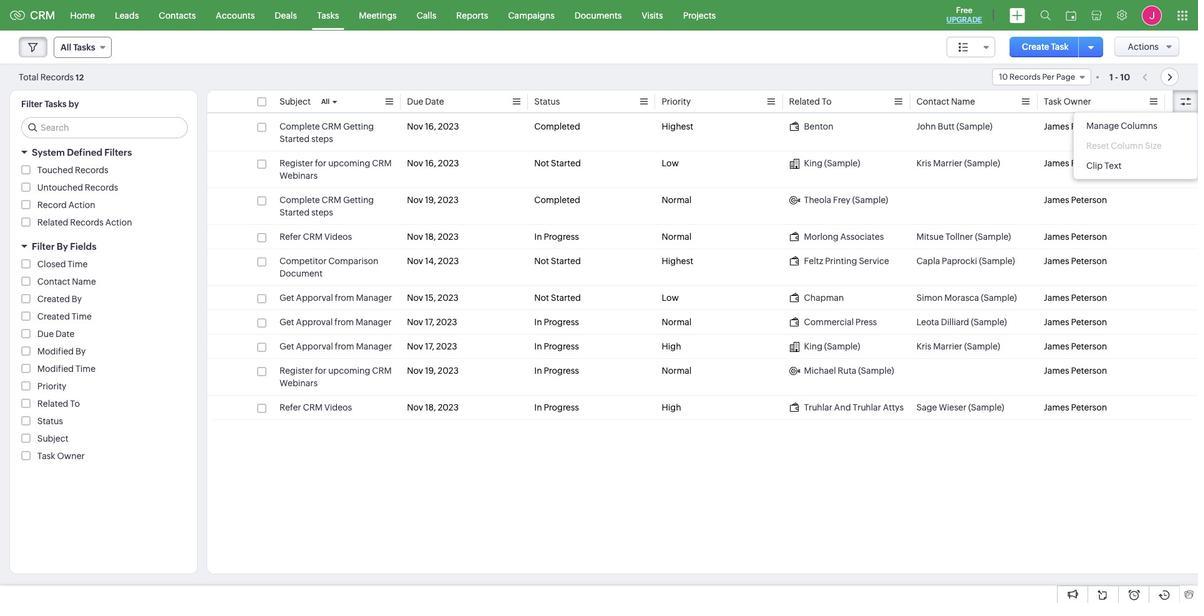 Task type: vqa. For each thing, say whether or not it's contained in the screenshot.
"Call Duration" to the left
no



Task type: describe. For each thing, give the bounding box(es) containing it.
leota dilliard (sample) link
[[916, 316, 1007, 329]]

refer crm videos link for normal
[[280, 231, 352, 243]]

1 vertical spatial subject
[[37, 434, 68, 444]]

-
[[1115, 72, 1118, 82]]

10 Records Per Page field
[[992, 69, 1091, 85]]

created time
[[37, 312, 92, 322]]

system defined filters button
[[10, 142, 197, 163]]

per
[[1042, 72, 1055, 82]]

2 truhlar from the left
[[853, 403, 881, 413]]

theola
[[804, 195, 831, 205]]

king (sample) for high
[[804, 342, 860, 352]]

modified for modified by
[[37, 347, 74, 357]]

james peterson for sage wieser (sample) link
[[1044, 403, 1107, 413]]

untouched
[[37, 183, 83, 193]]

search element
[[1033, 0, 1058, 31]]

closed time
[[37, 260, 88, 270]]

webinars for nov 16, 2023
[[280, 171, 318, 181]]

sage wieser (sample) link
[[916, 402, 1004, 414]]

2023 for commercial press link
[[436, 318, 457, 328]]

progress for morlong associates
[[544, 232, 579, 242]]

created by
[[37, 295, 82, 304]]

simon morasca (sample) link
[[916, 292, 1017, 304]]

benton
[[804, 122, 833, 132]]

nov for chapman link
[[407, 293, 423, 303]]

touched records
[[37, 165, 108, 175]]

refer crm videos link for high
[[280, 402, 352, 414]]

calls
[[417, 10, 436, 20]]

18, for high
[[425, 403, 436, 413]]

get apporval from manager link for nov 17, 2023
[[280, 341, 392, 353]]

deals link
[[265, 0, 307, 30]]

2 nov from the top
[[407, 158, 423, 168]]

kris marrier (sample) link for high
[[916, 341, 1000, 353]]

comparison
[[328, 256, 378, 266]]

low for chapman
[[662, 293, 679, 303]]

videos for normal
[[324, 232, 352, 242]]

meetings
[[359, 10, 397, 20]]

nov 14, 2023
[[407, 256, 459, 266]]

normal for commercial press
[[662, 318, 692, 328]]

morlong associates
[[804, 232, 884, 242]]

total records 12
[[19, 72, 84, 82]]

king (sample) for low
[[804, 158, 860, 168]]

1 horizontal spatial owner
[[1064, 97, 1091, 107]]

high for king (sample)
[[662, 342, 681, 352]]

kris marrier (sample) link for low
[[916, 157, 1000, 170]]

james for sage wieser (sample) link
[[1044, 403, 1069, 413]]

in progress for michael
[[534, 366, 579, 376]]

1 vertical spatial contact name
[[37, 277, 96, 287]]

2023 for theola frey (sample) link
[[438, 195, 459, 205]]

10 inside field
[[999, 72, 1008, 82]]

james peterson for john butt (sample) link
[[1044, 122, 1107, 132]]

0 horizontal spatial status
[[37, 417, 63, 427]]

(sample) inside theola frey (sample) link
[[852, 195, 888, 205]]

truhlar and truhlar attys
[[804, 403, 904, 413]]

refer crm videos for normal
[[280, 232, 352, 242]]

records for related
[[70, 218, 103, 228]]

printing
[[825, 256, 857, 266]]

1 horizontal spatial 10
[[1120, 72, 1130, 82]]

(sample) down john butt (sample)
[[964, 158, 1000, 168]]

competitor
[[280, 256, 327, 266]]

commercial press
[[804, 318, 877, 328]]

1
[[1109, 72, 1113, 82]]

upgrade
[[946, 16, 982, 24]]

clip
[[1086, 161, 1103, 171]]

time for closed time
[[68, 260, 88, 270]]

leads
[[115, 10, 139, 20]]

1 - 10
[[1109, 72, 1130, 82]]

apporval for nov 17, 2023
[[296, 342, 333, 352]]

get approval from manager link
[[280, 316, 392, 329]]

highest for completed
[[662, 122, 693, 132]]

complete crm getting started steps link for nov 19, 2023
[[280, 194, 394, 219]]

for for nov 16, 2023
[[315, 158, 326, 168]]

9 james from the top
[[1044, 366, 1069, 376]]

leota dilliard (sample)
[[916, 318, 1007, 328]]

create
[[1022, 42, 1049, 52]]

theola frey (sample) link
[[789, 194, 888, 207]]

get for low
[[280, 293, 294, 303]]

total
[[19, 72, 39, 82]]

(sample) inside simon morasca (sample) link
[[981, 293, 1017, 303]]

profile image
[[1142, 5, 1162, 25]]

not started for nov 15, 2023
[[534, 293, 581, 303]]

reports
[[456, 10, 488, 20]]

michael
[[804, 366, 836, 376]]

simon morasca (sample)
[[916, 293, 1017, 303]]

from for low
[[335, 293, 354, 303]]

refer crm videos for high
[[280, 403, 352, 413]]

all for all tasks
[[61, 42, 71, 52]]

1 horizontal spatial due date
[[407, 97, 444, 107]]

documents link
[[565, 0, 632, 30]]

2 vertical spatial task
[[37, 452, 55, 462]]

0 vertical spatial priority
[[662, 97, 691, 107]]

kris for high
[[916, 342, 931, 352]]

king (sample) link for high
[[789, 341, 860, 353]]

james for capla paprocki (sample) "link"
[[1044, 256, 1069, 266]]

visits link
[[632, 0, 673, 30]]

records for total
[[40, 72, 74, 82]]

system
[[32, 147, 65, 158]]

tollner
[[945, 232, 973, 242]]

10 records per page
[[999, 72, 1075, 82]]

modified by
[[37, 347, 86, 357]]

peterson for leota dilliard (sample) link
[[1071, 318, 1107, 328]]

not started for nov 16, 2023
[[534, 158, 581, 168]]

1 vertical spatial contact
[[37, 277, 70, 287]]

kris for low
[[916, 158, 931, 168]]

getting for nov 16, 2023
[[343, 122, 374, 132]]

wieser
[[939, 403, 966, 413]]

16, for complete crm getting started steps
[[425, 122, 436, 132]]

nov 17, 2023 for get apporval from manager
[[407, 342, 457, 352]]

9 peterson from the top
[[1071, 366, 1107, 376]]

steps for nov 16, 2023
[[311, 134, 333, 144]]

0 horizontal spatial owner
[[57, 452, 85, 462]]

nov for feltz printing service link at right
[[407, 256, 423, 266]]

mitsue tollner (sample) link
[[916, 231, 1011, 243]]

text
[[1104, 161, 1122, 171]]

1 vertical spatial task owner
[[37, 452, 85, 462]]

free
[[956, 6, 972, 15]]

records for untouched
[[85, 183, 118, 193]]

peterson for simon morasca (sample) link
[[1071, 293, 1107, 303]]

defined
[[67, 147, 102, 158]]

normal for michael ruta (sample)
[[662, 366, 692, 376]]

12
[[76, 73, 84, 82]]

manage columns
[[1086, 121, 1157, 131]]

1 vertical spatial related
[[37, 218, 68, 228]]

0 horizontal spatial name
[[72, 277, 96, 287]]

king for high
[[804, 342, 822, 352]]

touched
[[37, 165, 73, 175]]

campaigns link
[[498, 0, 565, 30]]

ruta
[[838, 366, 856, 376]]

morlong associates link
[[789, 231, 884, 243]]

record action
[[37, 200, 95, 210]]

0 vertical spatial subject
[[280, 97, 311, 107]]

(sample) inside sage wieser (sample) link
[[968, 403, 1004, 413]]

14,
[[425, 256, 436, 266]]

videos for high
[[324, 403, 352, 413]]

1 truhlar from the left
[[804, 403, 832, 413]]

upcoming for nov 16, 2023
[[328, 158, 370, 168]]

home link
[[60, 0, 105, 30]]

fields
[[70, 241, 96, 252]]

chapman link
[[789, 292, 844, 304]]

1 vertical spatial to
[[70, 399, 80, 409]]

1 horizontal spatial due
[[407, 97, 423, 107]]

kris marrier (sample) for low
[[916, 158, 1000, 168]]

2023 for high king (sample) link
[[436, 342, 457, 352]]

simon
[[916, 293, 943, 303]]

progress for truhlar and truhlar attys
[[544, 403, 579, 413]]

2023 for low's king (sample) link
[[438, 158, 459, 168]]

feltz printing service
[[804, 256, 889, 266]]

normal for morlong associates
[[662, 232, 692, 242]]

3 peterson from the top
[[1071, 195, 1107, 205]]

started for apporval
[[551, 293, 581, 303]]

3 james from the top
[[1044, 195, 1069, 205]]

michael ruta (sample) link
[[789, 365, 894, 377]]

filter by fields button
[[10, 236, 197, 258]]

associates
[[840, 232, 884, 242]]

progress for king (sample)
[[544, 342, 579, 352]]

record
[[37, 200, 67, 210]]

progress for commercial press
[[544, 318, 579, 328]]

create task
[[1022, 42, 1069, 52]]

steps for nov 19, 2023
[[311, 208, 333, 218]]

king (sample) link for low
[[789, 157, 860, 170]]

8 nov from the top
[[407, 342, 423, 352]]

peterson for low 'kris marrier (sample)' link
[[1071, 158, 1107, 168]]

from for high
[[335, 342, 354, 352]]

0 vertical spatial related to
[[789, 97, 832, 107]]

chapman
[[804, 293, 844, 303]]

create menu image
[[1010, 8, 1025, 23]]

commercial
[[804, 318, 854, 328]]

(sample) up frey
[[824, 158, 860, 168]]

manage
[[1086, 121, 1119, 131]]

1 vertical spatial priority
[[37, 382, 66, 392]]

manager for high
[[356, 342, 392, 352]]

in progress for commercial
[[534, 318, 579, 328]]

2023 for chapman link
[[438, 293, 459, 303]]

0 horizontal spatial action
[[68, 200, 95, 210]]

nov for "benton" link
[[407, 122, 423, 132]]

john butt (sample)
[[916, 122, 992, 132]]

document
[[280, 269, 323, 279]]

filter for filter by fields
[[32, 241, 55, 252]]

clip text
[[1086, 161, 1122, 171]]

0 vertical spatial related
[[789, 97, 820, 107]]

attys
[[883, 403, 904, 413]]

complete crm getting started steps link for nov 16, 2023
[[280, 120, 394, 145]]

commercial press link
[[789, 316, 877, 329]]

not for nov 15, 2023
[[534, 293, 549, 303]]

1 horizontal spatial contact
[[916, 97, 949, 107]]

records for touched
[[75, 165, 108, 175]]

16, for register for upcoming crm webinars
[[425, 158, 436, 168]]

modified time
[[37, 364, 95, 374]]

calls link
[[407, 0, 446, 30]]

0 vertical spatial name
[[951, 97, 975, 107]]

normal for theola frey (sample)
[[662, 195, 692, 205]]



Task type: locate. For each thing, give the bounding box(es) containing it.
time down created by
[[72, 312, 92, 322]]

related down the modified time
[[37, 399, 68, 409]]

1 complete from the top
[[280, 122, 320, 132]]

contacts link
[[149, 0, 206, 30]]

2 king (sample) from the top
[[804, 342, 860, 352]]

0 vertical spatial highest
[[662, 122, 693, 132]]

all tasks
[[61, 42, 95, 52]]

james for leota dilliard (sample) link
[[1044, 318, 1069, 328]]

peterson
[[1071, 122, 1107, 132], [1071, 158, 1107, 168], [1071, 195, 1107, 205], [1071, 232, 1107, 242], [1071, 256, 1107, 266], [1071, 293, 1107, 303], [1071, 318, 1107, 328], [1071, 342, 1107, 352], [1071, 366, 1107, 376], [1071, 403, 1107, 413]]

tasks
[[317, 10, 339, 20], [73, 42, 95, 52], [44, 99, 67, 109]]

0 vertical spatial nov 16, 2023
[[407, 122, 459, 132]]

records down the touched records
[[85, 183, 118, 193]]

get
[[280, 293, 294, 303], [280, 318, 294, 328], [280, 342, 294, 352]]

filter up closed
[[32, 241, 55, 252]]

manager down "get approval from manager" link
[[356, 342, 392, 352]]

2 get apporval from manager from the top
[[280, 342, 392, 352]]

1 low from the top
[[662, 158, 679, 168]]

5 in progress from the top
[[534, 403, 579, 413]]

manager down comparison
[[356, 293, 392, 303]]

1 vertical spatial king
[[804, 342, 822, 352]]

manager right approval
[[356, 318, 392, 328]]

0 horizontal spatial date
[[56, 329, 74, 339]]

completed
[[534, 122, 580, 132], [534, 195, 580, 205]]

2 nov 19, 2023 from the top
[[407, 366, 459, 376]]

2 vertical spatial related
[[37, 399, 68, 409]]

james for mitsue tollner (sample) link
[[1044, 232, 1069, 242]]

from
[[335, 293, 354, 303], [334, 318, 354, 328], [335, 342, 354, 352]]

5 peterson from the top
[[1071, 256, 1107, 266]]

2 17, from the top
[[425, 342, 434, 352]]

1 kris marrier (sample) link from the top
[[916, 157, 1000, 170]]

james for high 'kris marrier (sample)' link
[[1044, 342, 1069, 352]]

task inside button
[[1051, 42, 1069, 52]]

tasks inside field
[[73, 42, 95, 52]]

2 vertical spatial from
[[335, 342, 354, 352]]

created
[[37, 295, 70, 304], [37, 312, 70, 322]]

0 vertical spatial contact name
[[916, 97, 975, 107]]

not started for nov 14, 2023
[[534, 256, 581, 266]]

by for created
[[72, 295, 82, 304]]

records up fields
[[70, 218, 103, 228]]

get down the document
[[280, 293, 294, 303]]

modified down modified by at the left
[[37, 364, 74, 374]]

manager
[[356, 293, 392, 303], [356, 318, 392, 328], [356, 342, 392, 352]]

by for modified
[[76, 347, 86, 357]]

create task button
[[1009, 37, 1081, 57]]

0 vertical spatial status
[[534, 97, 560, 107]]

leads link
[[105, 0, 149, 30]]

for for nov 19, 2023
[[315, 366, 326, 376]]

to down the modified time
[[70, 399, 80, 409]]

apporval for nov 15, 2023
[[296, 293, 333, 303]]

6 james peterson from the top
[[1044, 293, 1107, 303]]

modified up the modified time
[[37, 347, 74, 357]]

5 james from the top
[[1044, 256, 1069, 266]]

10 james from the top
[[1044, 403, 1069, 413]]

8 james from the top
[[1044, 342, 1069, 352]]

time for created time
[[72, 312, 92, 322]]

king (sample)
[[804, 158, 860, 168], [804, 342, 860, 352]]

2 vertical spatial time
[[76, 364, 95, 374]]

paprocki
[[942, 256, 977, 266]]

0 vertical spatial completed
[[534, 122, 580, 132]]

date
[[425, 97, 444, 107], [56, 329, 74, 339]]

king (sample) link
[[789, 157, 860, 170], [789, 341, 860, 353]]

0 vertical spatial get
[[280, 293, 294, 303]]

2 18, from the top
[[425, 403, 436, 413]]

tasks right deals at the left of page
[[317, 10, 339, 20]]

15,
[[425, 293, 436, 303]]

2 complete crm getting started steps link from the top
[[280, 194, 394, 219]]

projects
[[683, 10, 716, 20]]

started
[[280, 134, 310, 144], [551, 158, 581, 168], [280, 208, 310, 218], [551, 256, 581, 266], [551, 293, 581, 303]]

contact name up butt on the top right of page
[[916, 97, 975, 107]]

not for nov 16, 2023
[[534, 158, 549, 168]]

None field
[[947, 37, 995, 57]]

2 kris from the top
[[916, 342, 931, 352]]

marrier down butt on the top right of page
[[933, 158, 962, 168]]

1 vertical spatial related to
[[37, 399, 80, 409]]

2 james from the top
[[1044, 158, 1069, 168]]

competitor comparison document link
[[280, 255, 394, 280]]

get apporval from manager up "get approval from manager" link
[[280, 293, 392, 303]]

time down fields
[[68, 260, 88, 270]]

1 register from the top
[[280, 158, 313, 168]]

subject
[[280, 97, 311, 107], [37, 434, 68, 444]]

1 16, from the top
[[425, 122, 436, 132]]

tasks up "12"
[[73, 42, 95, 52]]

1 horizontal spatial action
[[105, 218, 132, 228]]

records left "per"
[[1009, 72, 1040, 82]]

0 horizontal spatial contact name
[[37, 277, 96, 287]]

0 vertical spatial king
[[804, 158, 822, 168]]

7 james from the top
[[1044, 318, 1069, 328]]

nov 18, 2023 for high
[[407, 403, 459, 413]]

truhlar right and
[[853, 403, 881, 413]]

10
[[1120, 72, 1130, 82], [999, 72, 1008, 82]]

0 vertical spatial from
[[335, 293, 354, 303]]

1 getting from the top
[[343, 122, 374, 132]]

upcoming for nov 19, 2023
[[328, 366, 370, 376]]

nov for commercial press link
[[407, 318, 423, 328]]

19,
[[425, 195, 436, 205], [425, 366, 436, 376]]

Search text field
[[22, 118, 187, 138]]

action up filter by fields dropdown button
[[105, 218, 132, 228]]

contact name down closed time
[[37, 277, 96, 287]]

from right approval
[[334, 318, 354, 328]]

(sample) up michael ruta (sample) link
[[824, 342, 860, 352]]

0 vertical spatial king (sample) link
[[789, 157, 860, 170]]

(sample) down simon morasca (sample) at the right of the page
[[971, 318, 1007, 328]]

0 horizontal spatial 10
[[999, 72, 1008, 82]]

1 get apporval from manager from the top
[[280, 293, 392, 303]]

filter tasks by
[[21, 99, 79, 109]]

1 kris from the top
[[916, 158, 931, 168]]

tasks for all tasks
[[73, 42, 95, 52]]

1 vertical spatial get apporval from manager link
[[280, 341, 392, 353]]

0 vertical spatial to
[[822, 97, 832, 107]]

1 nov 19, 2023 from the top
[[407, 195, 459, 205]]

time down modified by at the left
[[76, 364, 95, 374]]

0 vertical spatial low
[[662, 158, 679, 168]]

get apporval from manager link up "get approval from manager" link
[[280, 292, 392, 304]]

by up the created time in the left bottom of the page
[[72, 295, 82, 304]]

7 peterson from the top
[[1071, 318, 1107, 328]]

james peterson for capla paprocki (sample) "link"
[[1044, 256, 1107, 266]]

0 vertical spatial complete crm getting started steps link
[[280, 120, 394, 145]]

created for created time
[[37, 312, 70, 322]]

3 get from the top
[[280, 342, 294, 352]]

4 peterson from the top
[[1071, 232, 1107, 242]]

2 king from the top
[[804, 342, 822, 352]]

0 vertical spatial time
[[68, 260, 88, 270]]

complete crm getting started steps for nov 16, 2023
[[280, 122, 374, 144]]

6 peterson from the top
[[1071, 293, 1107, 303]]

1 vertical spatial register
[[280, 366, 313, 376]]

1 modified from the top
[[37, 347, 74, 357]]

2 not from the top
[[534, 256, 549, 266]]

2 refer from the top
[[280, 403, 301, 413]]

nov 16, 2023 for register for upcoming crm webinars
[[407, 158, 459, 168]]

calendar image
[[1066, 10, 1076, 20]]

register for nov 19, 2023
[[280, 366, 313, 376]]

1 james from the top
[[1044, 122, 1069, 132]]

2 modified from the top
[[37, 364, 74, 374]]

0 horizontal spatial due date
[[37, 329, 74, 339]]

morasca
[[944, 293, 979, 303]]

to up benton at right top
[[822, 97, 832, 107]]

1 vertical spatial task
[[1044, 97, 1062, 107]]

1 nov 17, 2023 from the top
[[407, 318, 457, 328]]

(sample) right tollner
[[975, 232, 1011, 242]]

progress for michael ruta (sample)
[[544, 366, 579, 376]]

nov 17, 2023 for get approval from manager
[[407, 318, 457, 328]]

1 webinars from the top
[[280, 171, 318, 181]]

james for john butt (sample) link
[[1044, 122, 1069, 132]]

john
[[916, 122, 936, 132]]

0 vertical spatial modified
[[37, 347, 74, 357]]

in for morlong associates
[[534, 232, 542, 242]]

capla paprocki (sample) link
[[916, 255, 1015, 268]]

1 vertical spatial low
[[662, 293, 679, 303]]

related up "benton" link
[[789, 97, 820, 107]]

nov 19, 2023
[[407, 195, 459, 205], [407, 366, 459, 376]]

james for simon morasca (sample) link
[[1044, 293, 1069, 303]]

All Tasks field
[[54, 37, 112, 58]]

name up john butt (sample) link
[[951, 97, 975, 107]]

2 vertical spatial not started
[[534, 293, 581, 303]]

nov 19, 2023 for register for upcoming crm webinars
[[407, 366, 459, 376]]

1 not from the top
[[534, 158, 549, 168]]

get apporval from manager down get approval from manager
[[280, 342, 392, 352]]

action
[[68, 200, 95, 210], [105, 218, 132, 228]]

contacts
[[159, 10, 196, 20]]

get left approval
[[280, 318, 294, 328]]

filter
[[21, 99, 43, 109], [32, 241, 55, 252]]

5 nov from the top
[[407, 256, 423, 266]]

4 progress from the top
[[544, 366, 579, 376]]

modified for modified time
[[37, 364, 74, 374]]

create menu element
[[1002, 0, 1033, 30]]

marrier for low
[[933, 158, 962, 168]]

0 vertical spatial refer
[[280, 232, 301, 242]]

tasks link
[[307, 0, 349, 30]]

register for upcoming crm webinars link for nov 16, 2023
[[280, 157, 394, 182]]

0 vertical spatial created
[[37, 295, 70, 304]]

0 vertical spatial date
[[425, 97, 444, 107]]

king (sample) down commercial press link
[[804, 342, 860, 352]]

king (sample) up theola frey (sample) link
[[804, 158, 860, 168]]

2 king (sample) link from the top
[[789, 341, 860, 353]]

status
[[534, 97, 560, 107], [37, 417, 63, 427]]

19, for complete crm getting started steps
[[425, 195, 436, 205]]

profile element
[[1134, 0, 1169, 30]]

by inside filter by fields dropdown button
[[57, 241, 68, 252]]

in progress for truhlar
[[534, 403, 579, 413]]

filter inside filter by fields dropdown button
[[32, 241, 55, 252]]

9 james peterson from the top
[[1044, 366, 1107, 376]]

2 apporval from the top
[[296, 342, 333, 352]]

peterson for sage wieser (sample) link
[[1071, 403, 1107, 413]]

1 vertical spatial register for upcoming crm webinars link
[[280, 365, 394, 390]]

0 vertical spatial nov 17, 2023
[[407, 318, 457, 328]]

0 vertical spatial high
[[662, 342, 681, 352]]

1 vertical spatial complete crm getting started steps link
[[280, 194, 394, 219]]

1 horizontal spatial related to
[[789, 97, 832, 107]]

1 high from the top
[[662, 342, 681, 352]]

2 horizontal spatial tasks
[[317, 10, 339, 20]]

king for low
[[804, 158, 822, 168]]

2023 for michael ruta (sample) link
[[438, 366, 459, 376]]

2 nov 16, 2023 from the top
[[407, 158, 459, 168]]

1 in progress from the top
[[534, 232, 579, 242]]

benton link
[[789, 120, 833, 133]]

1 highest from the top
[[662, 122, 693, 132]]

king (sample) link down benton at right top
[[789, 157, 860, 170]]

8 james peterson from the top
[[1044, 342, 1107, 352]]

(sample) inside leota dilliard (sample) link
[[971, 318, 1007, 328]]

(sample) right ruta
[[858, 366, 894, 376]]

1 vertical spatial not started
[[534, 256, 581, 266]]

1 horizontal spatial status
[[534, 97, 560, 107]]

1 vertical spatial nov 19, 2023
[[407, 366, 459, 376]]

nov 18, 2023 for normal
[[407, 232, 459, 242]]

peterson for high 'kris marrier (sample)' link
[[1071, 342, 1107, 352]]

2 high from the top
[[662, 403, 681, 413]]

time for modified time
[[76, 364, 95, 374]]

created up the created time in the left bottom of the page
[[37, 295, 70, 304]]

kris down leota
[[916, 342, 931, 352]]

0 vertical spatial upcoming
[[328, 158, 370, 168]]

campaigns
[[508, 10, 555, 20]]

in for truhlar and truhlar attys
[[534, 403, 542, 413]]

(sample) right frey
[[852, 195, 888, 205]]

from down get approval from manager
[[335, 342, 354, 352]]

tasks left by
[[44, 99, 67, 109]]

name down closed time
[[72, 277, 96, 287]]

crm
[[30, 9, 55, 22], [322, 122, 341, 132], [372, 158, 392, 168], [322, 195, 341, 205], [303, 232, 323, 242], [372, 366, 392, 376], [303, 403, 323, 413]]

get apporval from manager
[[280, 293, 392, 303], [280, 342, 392, 352]]

(sample) down leota dilliard (sample) link
[[964, 342, 1000, 352]]

0 horizontal spatial to
[[70, 399, 80, 409]]

0 vertical spatial refer crm videos link
[[280, 231, 352, 243]]

in for king (sample)
[[534, 342, 542, 352]]

truhlar left and
[[804, 403, 832, 413]]

row group
[[207, 115, 1198, 421]]

1 completed from the top
[[534, 122, 580, 132]]

2 not started from the top
[[534, 256, 581, 266]]

steps
[[311, 134, 333, 144], [311, 208, 333, 218]]

2 vertical spatial by
[[76, 347, 86, 357]]

4 normal from the top
[[662, 366, 692, 376]]

1 vertical spatial action
[[105, 218, 132, 228]]

system defined filters
[[32, 147, 132, 158]]

10 right -
[[1120, 72, 1130, 82]]

meetings link
[[349, 0, 407, 30]]

1 complete crm getting started steps from the top
[[280, 122, 374, 144]]

complete crm getting started steps link
[[280, 120, 394, 145], [280, 194, 394, 219]]

contact down closed
[[37, 277, 70, 287]]

2023
[[438, 122, 459, 132], [438, 158, 459, 168], [438, 195, 459, 205], [438, 232, 459, 242], [438, 256, 459, 266], [438, 293, 459, 303], [436, 318, 457, 328], [436, 342, 457, 352], [438, 366, 459, 376], [438, 403, 459, 413]]

press
[[855, 318, 877, 328]]

completed for nov 19, 2023
[[534, 195, 580, 205]]

(sample) inside mitsue tollner (sample) link
[[975, 232, 1011, 242]]

size image
[[958, 42, 968, 53]]

2 upcoming from the top
[[328, 366, 370, 376]]

closed
[[37, 260, 66, 270]]

refer for high
[[280, 403, 301, 413]]

nov 16, 2023
[[407, 122, 459, 132], [407, 158, 459, 168]]

webinars
[[280, 171, 318, 181], [280, 379, 318, 389]]

1 vertical spatial all
[[321, 98, 330, 105]]

8 peterson from the top
[[1071, 342, 1107, 352]]

2 get from the top
[[280, 318, 294, 328]]

in
[[534, 232, 542, 242], [534, 318, 542, 328], [534, 342, 542, 352], [534, 366, 542, 376], [534, 403, 542, 413]]

3 nov from the top
[[407, 195, 423, 205]]

1 vertical spatial high
[[662, 403, 681, 413]]

james peterson for mitsue tollner (sample) link
[[1044, 232, 1107, 242]]

1 steps from the top
[[311, 134, 333, 144]]

king down "benton" link
[[804, 158, 822, 168]]

search image
[[1040, 10, 1051, 21]]

by up the modified time
[[76, 347, 86, 357]]

(sample) right wieser at the right bottom of the page
[[968, 403, 1004, 413]]

apporval down approval
[[296, 342, 333, 352]]

(sample) right morasca
[[981, 293, 1017, 303]]

filters
[[104, 147, 132, 158]]

(sample) right paprocki
[[979, 256, 1015, 266]]

0 horizontal spatial priority
[[37, 382, 66, 392]]

2 complete crm getting started steps from the top
[[280, 195, 374, 218]]

(sample) inside capla paprocki (sample) "link"
[[979, 256, 1015, 266]]

1 nov 16, 2023 from the top
[[407, 122, 459, 132]]

2 refer crm videos from the top
[[280, 403, 352, 413]]

1 register for upcoming crm webinars link from the top
[[280, 157, 394, 182]]

1 18, from the top
[[425, 232, 436, 242]]

get down "get approval from manager" link
[[280, 342, 294, 352]]

marrier for high
[[933, 342, 962, 352]]

approval
[[296, 318, 333, 328]]

not for nov 14, 2023
[[534, 256, 549, 266]]

2 complete from the top
[[280, 195, 320, 205]]

0 vertical spatial register
[[280, 158, 313, 168]]

2 highest from the top
[[662, 256, 693, 266]]

king (sample) link down commercial
[[789, 341, 860, 353]]

task owner
[[1044, 97, 1091, 107], [37, 452, 85, 462]]

apporval up approval
[[296, 293, 333, 303]]

2 in progress from the top
[[534, 318, 579, 328]]

0 vertical spatial manager
[[356, 293, 392, 303]]

competitor comparison document
[[280, 256, 378, 279]]

register
[[280, 158, 313, 168], [280, 366, 313, 376]]

row group containing complete crm getting started steps
[[207, 115, 1198, 421]]

2 register for upcoming crm webinars link from the top
[[280, 365, 394, 390]]

1 upcoming from the top
[[328, 158, 370, 168]]

0 horizontal spatial related to
[[37, 399, 80, 409]]

1 created from the top
[[37, 295, 70, 304]]

manager for normal
[[356, 318, 392, 328]]

to
[[822, 97, 832, 107], [70, 399, 80, 409]]

1 vertical spatial refer crm videos link
[[280, 402, 352, 414]]

peterson for capla paprocki (sample) "link"
[[1071, 256, 1107, 266]]

1 vertical spatial by
[[72, 295, 82, 304]]

columns
[[1121, 121, 1157, 131]]

0 vertical spatial register for upcoming crm webinars link
[[280, 157, 394, 182]]

contact up the john
[[916, 97, 949, 107]]

kris
[[916, 158, 931, 168], [916, 342, 931, 352]]

0 vertical spatial contact
[[916, 97, 949, 107]]

4 james peterson from the top
[[1044, 232, 1107, 242]]

7 james peterson from the top
[[1044, 318, 1107, 328]]

1 vertical spatial 16,
[[425, 158, 436, 168]]

1 king from the top
[[804, 158, 822, 168]]

0 vertical spatial owner
[[1064, 97, 1091, 107]]

1 peterson from the top
[[1071, 122, 1107, 132]]

1 vertical spatial highest
[[662, 256, 693, 266]]

1 horizontal spatial truhlar
[[853, 403, 881, 413]]

upcoming
[[328, 158, 370, 168], [328, 366, 370, 376]]

in progress for morlong
[[534, 232, 579, 242]]

related to down the modified time
[[37, 399, 80, 409]]

nov 15, 2023
[[407, 293, 459, 303]]

actions
[[1128, 42, 1159, 52]]

1 refer crm videos link from the top
[[280, 231, 352, 243]]

(sample) inside john butt (sample) link
[[956, 122, 992, 132]]

mitsue tollner (sample)
[[916, 232, 1011, 242]]

sage
[[916, 403, 937, 413]]

nov for theola frey (sample) link
[[407, 195, 423, 205]]

all for all
[[321, 98, 330, 105]]

10 left "per"
[[999, 72, 1008, 82]]

register for upcoming crm webinars for nov 16, 2023
[[280, 158, 392, 181]]

projects link
[[673, 0, 726, 30]]

1 vertical spatial complete crm getting started steps
[[280, 195, 374, 218]]

0 vertical spatial all
[[61, 42, 71, 52]]

0 vertical spatial apporval
[[296, 293, 333, 303]]

register for nov 16, 2023
[[280, 158, 313, 168]]

2 peterson from the top
[[1071, 158, 1107, 168]]

complete for nov 16, 2023
[[280, 122, 320, 132]]

2023 for "truhlar and truhlar attys" link
[[438, 403, 459, 413]]

created for created by
[[37, 295, 70, 304]]

0 horizontal spatial contact
[[37, 277, 70, 287]]

highest
[[662, 122, 693, 132], [662, 256, 693, 266]]

1 horizontal spatial all
[[321, 98, 330, 105]]

1 progress from the top
[[544, 232, 579, 242]]

kris marrier (sample) down john butt (sample)
[[916, 158, 1000, 168]]

records left "12"
[[40, 72, 74, 82]]

1 vertical spatial steps
[[311, 208, 333, 218]]

in for commercial press
[[534, 318, 542, 328]]

1 vertical spatial due date
[[37, 329, 74, 339]]

theola frey (sample)
[[804, 195, 888, 205]]

get approval from manager
[[280, 318, 392, 328]]

james peterson for leota dilliard (sample) link
[[1044, 318, 1107, 328]]

2 nov 18, 2023 from the top
[[407, 403, 459, 413]]

1 19, from the top
[[425, 195, 436, 205]]

7 nov from the top
[[407, 318, 423, 328]]

truhlar and truhlar attys link
[[789, 402, 904, 414]]

2023 for feltz printing service link at right
[[438, 256, 459, 266]]

related records action
[[37, 218, 132, 228]]

john butt (sample) link
[[916, 120, 992, 133]]

michael ruta (sample)
[[804, 366, 894, 376]]

kris marrier (sample) down dilliard
[[916, 342, 1000, 352]]

0 vertical spatial tasks
[[317, 10, 339, 20]]

1 register for upcoming crm webinars from the top
[[280, 158, 392, 181]]

high for truhlar and truhlar attys
[[662, 403, 681, 413]]

marrier down dilliard
[[933, 342, 962, 352]]

1 in from the top
[[534, 232, 542, 242]]

2 vertical spatial manager
[[356, 342, 392, 352]]

1 vertical spatial king (sample) link
[[789, 341, 860, 353]]

0 horizontal spatial subject
[[37, 434, 68, 444]]

2 completed from the top
[[534, 195, 580, 205]]

(sample) right butt on the top right of page
[[956, 122, 992, 132]]

james for low 'kris marrier (sample)' link
[[1044, 158, 1069, 168]]

contact name
[[916, 97, 975, 107], [37, 277, 96, 287]]

2 register for upcoming crm webinars from the top
[[280, 366, 392, 389]]

2 kris marrier (sample) link from the top
[[916, 341, 1000, 353]]

visits
[[642, 10, 663, 20]]

register for upcoming crm webinars for nov 19, 2023
[[280, 366, 392, 389]]

1 vertical spatial videos
[[324, 403, 352, 413]]

feltz
[[804, 256, 823, 266]]

18, for normal
[[425, 232, 436, 242]]

1 get apporval from manager link from the top
[[280, 292, 392, 304]]

get for high
[[280, 342, 294, 352]]

records inside field
[[1009, 72, 1040, 82]]

all inside field
[[61, 42, 71, 52]]

get apporval from manager link down get approval from manager
[[280, 341, 392, 353]]

2 created from the top
[[37, 312, 70, 322]]

deals
[[275, 10, 297, 20]]

2 kris marrier (sample) from the top
[[916, 342, 1000, 352]]

created down created by
[[37, 312, 70, 322]]

refer crm videos link
[[280, 231, 352, 243], [280, 402, 352, 414]]

kris marrier (sample) link down dilliard
[[916, 341, 1000, 353]]

modified
[[37, 347, 74, 357], [37, 364, 74, 374]]

5 james peterson from the top
[[1044, 256, 1107, 266]]

filter down the total
[[21, 99, 43, 109]]

from up "get approval from manager" link
[[335, 293, 354, 303]]

10 nov from the top
[[407, 403, 423, 413]]

0 vertical spatial due
[[407, 97, 423, 107]]

1 get from the top
[[280, 293, 294, 303]]

2 james peterson from the top
[[1044, 158, 1107, 168]]

1 horizontal spatial task owner
[[1044, 97, 1091, 107]]

related
[[789, 97, 820, 107], [37, 218, 68, 228], [37, 399, 68, 409]]

0 horizontal spatial truhlar
[[804, 403, 832, 413]]

get apporval from manager link
[[280, 292, 392, 304], [280, 341, 392, 353]]

1 king (sample) from the top
[[804, 158, 860, 168]]

(sample)
[[956, 122, 992, 132], [824, 158, 860, 168], [964, 158, 1000, 168], [852, 195, 888, 205], [975, 232, 1011, 242], [979, 256, 1015, 266], [981, 293, 1017, 303], [971, 318, 1007, 328], [824, 342, 860, 352], [964, 342, 1000, 352], [858, 366, 894, 376], [968, 403, 1004, 413]]

low
[[662, 158, 679, 168], [662, 293, 679, 303]]

0 vertical spatial get apporval from manager
[[280, 293, 392, 303]]

2 steps from the top
[[311, 208, 333, 218]]

not started
[[534, 158, 581, 168], [534, 256, 581, 266], [534, 293, 581, 303]]

by up closed time
[[57, 241, 68, 252]]

king up michael
[[804, 342, 822, 352]]

1 vertical spatial kris
[[916, 342, 931, 352]]

kris marrier (sample) link
[[916, 157, 1000, 170], [916, 341, 1000, 353]]

1 vertical spatial king (sample)
[[804, 342, 860, 352]]

2 register from the top
[[280, 366, 313, 376]]

records down defined on the left of the page
[[75, 165, 108, 175]]

register for upcoming crm webinars link for nov 19, 2023
[[280, 365, 394, 390]]

complete crm getting started steps for nov 19, 2023
[[280, 195, 374, 218]]

1 vertical spatial getting
[[343, 195, 374, 205]]

related to up "benton" link
[[789, 97, 832, 107]]

1 vertical spatial 17,
[[425, 342, 434, 352]]

2 low from the top
[[662, 293, 679, 303]]

1 vertical spatial from
[[334, 318, 354, 328]]

kris marrier (sample) link down john butt (sample)
[[916, 157, 1000, 170]]

butt
[[938, 122, 955, 132]]

1 for from the top
[[315, 158, 326, 168]]

and
[[834, 403, 851, 413]]

17, for get apporval from manager
[[425, 342, 434, 352]]

accounts link
[[206, 0, 265, 30]]

james peterson for simon morasca (sample) link
[[1044, 293, 1107, 303]]

1 vertical spatial register for upcoming crm webinars
[[280, 366, 392, 389]]

0 vertical spatial nov 18, 2023
[[407, 232, 459, 242]]

(sample) inside michael ruta (sample) link
[[858, 366, 894, 376]]

in for michael ruta (sample)
[[534, 366, 542, 376]]

from for normal
[[334, 318, 354, 328]]

0 vertical spatial task owner
[[1044, 97, 1091, 107]]

0 vertical spatial kris marrier (sample) link
[[916, 157, 1000, 170]]

related down record
[[37, 218, 68, 228]]

3 normal from the top
[[662, 318, 692, 328]]

1 vertical spatial complete
[[280, 195, 320, 205]]

3 james peterson from the top
[[1044, 195, 1107, 205]]

0 vertical spatial kris
[[916, 158, 931, 168]]

get for normal
[[280, 318, 294, 328]]

kris down the john
[[916, 158, 931, 168]]

0 horizontal spatial due
[[37, 329, 54, 339]]

10 peterson from the top
[[1071, 403, 1107, 413]]

1 horizontal spatial to
[[822, 97, 832, 107]]

16,
[[425, 122, 436, 132], [425, 158, 436, 168]]

0 vertical spatial videos
[[324, 232, 352, 242]]

action up related records action
[[68, 200, 95, 210]]

nov for "truhlar and truhlar attys" link
[[407, 403, 423, 413]]



